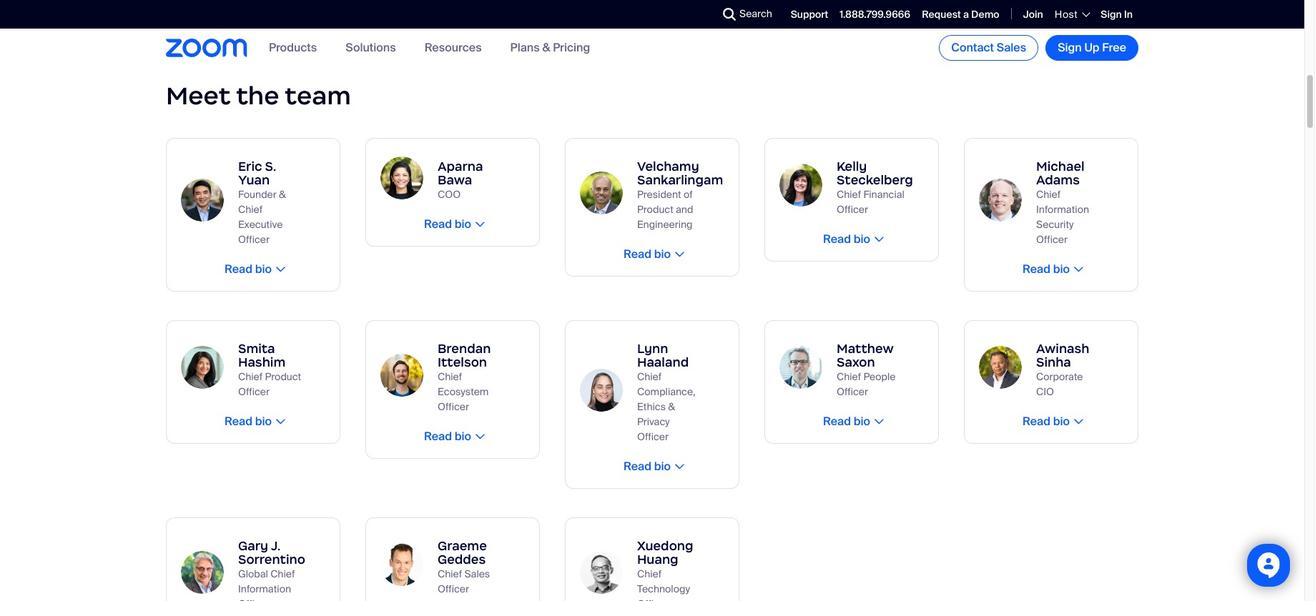 Task type: locate. For each thing, give the bounding box(es) containing it.
product inside velchamy sankarlingam president of product and engineering
[[637, 203, 674, 216]]

sign inside "sign up free" link
[[1058, 40, 1082, 55]]

read bio down financial
[[823, 232, 870, 247]]

officer down technology
[[637, 598, 669, 602]]

read bio button down executive
[[220, 262, 286, 277]]

awinash
[[1036, 341, 1090, 357]]

read bio button for brendan ittelson
[[420, 429, 486, 444]]

read bio down the ecosystem
[[424, 429, 471, 444]]

read bio button down financial
[[819, 232, 885, 247]]

join link
[[1023, 8, 1043, 21]]

read bio button down 'people'
[[819, 414, 885, 429]]

& right plans
[[542, 40, 550, 55]]

sales down graeme
[[464, 568, 490, 581]]

chief down michael
[[1036, 188, 1061, 201]]

graeme
[[438, 539, 487, 555]]

product down president
[[637, 203, 674, 216]]

chief for brendan ittelson
[[438, 371, 462, 384]]

read bio button down cio
[[1019, 414, 1084, 429]]

sign up free link
[[1046, 35, 1139, 61]]

product inside 'smita hashim chief product officer'
[[265, 371, 301, 384]]

bio for matthew saxon
[[854, 414, 870, 429]]

pricing
[[553, 40, 590, 55]]

brendan
[[438, 341, 491, 357]]

information up security at the top of page
[[1036, 203, 1089, 216]]

bio down privacy
[[654, 459, 671, 474]]

read bio button down 'smita hashim chief product officer'
[[220, 414, 286, 429]]

officer down the ecosystem
[[438, 401, 469, 414]]

& inside the lynn haaland chief compliance, ethics & privacy officer
[[668, 401, 675, 414]]

chief up compliance,
[[637, 371, 662, 384]]

chief down founder
[[238, 203, 263, 216]]

1 horizontal spatial &
[[542, 40, 550, 55]]

sign in
[[1101, 8, 1133, 21]]

chief inside brendan ittelson chief ecosystem officer
[[438, 371, 462, 384]]

& down compliance,
[[668, 401, 675, 414]]

read bio down security at the top of page
[[1023, 262, 1070, 277]]

bio
[[455, 217, 471, 232], [854, 232, 870, 247], [654, 247, 671, 262], [255, 262, 272, 277], [1053, 262, 1070, 277], [255, 414, 272, 429], [854, 414, 870, 429], [1053, 414, 1070, 429], [455, 429, 471, 444], [654, 459, 671, 474]]

bio down financial
[[854, 232, 870, 247]]

product down smita
[[265, 371, 301, 384]]

steckelberg
[[837, 173, 913, 188]]

chief for matthew saxon
[[837, 371, 861, 384]]

bio down executive
[[255, 262, 272, 277]]

read bio button down the coo
[[420, 217, 486, 232]]

bio down 'people'
[[854, 414, 870, 429]]

support
[[791, 8, 828, 21]]

free
[[1102, 40, 1126, 55]]

coo
[[438, 188, 461, 201]]

cio
[[1036, 386, 1054, 399]]

& right founder
[[279, 188, 286, 201]]

read bio for michael adams
[[1023, 262, 1070, 277]]

read bio down 'smita hashim chief product officer'
[[225, 414, 272, 429]]

0 vertical spatial product
[[637, 203, 674, 216]]

bio down security at the top of page
[[1053, 262, 1070, 277]]

officer
[[837, 203, 868, 216], [238, 233, 270, 246], [1036, 233, 1068, 246], [238, 386, 270, 399], [837, 386, 868, 399], [438, 401, 469, 414], [637, 431, 669, 444], [438, 583, 469, 596], [238, 598, 270, 602], [637, 598, 669, 602]]

officer down global
[[238, 598, 270, 602]]

1 horizontal spatial sales
[[997, 40, 1026, 55]]

chief inside 'smita hashim chief product officer'
[[238, 371, 263, 384]]

read bio button for kelly steckelberg
[[819, 232, 885, 247]]

sign
[[1101, 8, 1122, 21], [1058, 40, 1082, 55]]

xuedong huang chief technology officer
[[637, 539, 693, 602]]

information
[[1036, 203, 1089, 216], [238, 583, 291, 596]]

officer down hashim
[[238, 386, 270, 399]]

eric s. yuan founder & chief executive officer
[[238, 159, 286, 246]]

chief down 'j.'
[[270, 568, 295, 581]]

0 horizontal spatial &
[[279, 188, 286, 201]]

read down the ecosystem
[[424, 429, 452, 444]]

sales inside graeme geddes chief sales officer
[[464, 568, 490, 581]]

& inside eric s. yuan founder & chief executive officer
[[279, 188, 286, 201]]

haaland
[[637, 355, 689, 371]]

ittelson
[[438, 355, 487, 371]]

geddes
[[438, 552, 486, 568]]

information down global
[[238, 583, 291, 596]]

chief inside eric s. yuan founder & chief executive officer
[[238, 203, 263, 216]]

chief inside graeme geddes chief sales officer
[[438, 568, 462, 581]]

officer down geddes
[[438, 583, 469, 596]]

1 vertical spatial product
[[265, 371, 301, 384]]

1 vertical spatial information
[[238, 583, 291, 596]]

read down cio
[[1023, 414, 1051, 429]]

kelly
[[837, 159, 867, 175]]

read bio down executive
[[225, 262, 272, 277]]

hashim
[[238, 355, 286, 371]]

card 12 image
[[381, 544, 423, 587]]

read bio button
[[420, 217, 486, 232], [819, 232, 885, 247], [619, 247, 685, 262], [220, 262, 286, 277], [1019, 262, 1084, 277], [220, 414, 286, 429], [819, 414, 885, 429], [1019, 414, 1084, 429], [420, 429, 486, 444], [619, 459, 685, 474]]

aparna bawa coo
[[438, 159, 483, 201]]

officer down financial
[[837, 203, 868, 216]]

support link
[[791, 8, 828, 21]]

chief up technology
[[637, 568, 662, 581]]

zoom logo image
[[166, 39, 247, 57]]

sign for sign up free
[[1058, 40, 1082, 55]]

products
[[269, 40, 317, 55]]

0 horizontal spatial sales
[[464, 568, 490, 581]]

read bio down privacy
[[624, 459, 671, 474]]

0 vertical spatial &
[[542, 40, 550, 55]]

read down 'smita hashim chief product officer'
[[225, 414, 252, 429]]

None search field
[[671, 3, 727, 26]]

read down kelly steckelberg chief financial officer
[[823, 232, 851, 247]]

bio down 'smita hashim chief product officer'
[[255, 414, 272, 429]]

search image
[[723, 8, 736, 21], [723, 8, 736, 21]]

0 horizontal spatial information
[[238, 583, 291, 596]]

bio for eric s. yuan
[[255, 262, 272, 277]]

sign in link
[[1101, 8, 1133, 21]]

chief
[[837, 188, 861, 201], [1036, 188, 1061, 201], [238, 203, 263, 216], [238, 371, 263, 384], [438, 371, 462, 384], [637, 371, 662, 384], [837, 371, 861, 384], [270, 568, 295, 581], [438, 568, 462, 581], [637, 568, 662, 581]]

j.
[[271, 539, 281, 555]]

read for aparna bawa
[[424, 217, 452, 232]]

read down security at the top of page
[[1023, 262, 1051, 277]]

read bio button down the ecosystem
[[420, 429, 486, 444]]

host button
[[1055, 8, 1090, 21]]

2 vertical spatial &
[[668, 401, 675, 414]]

founder
[[238, 188, 277, 201]]

smita
[[238, 341, 275, 357]]

1 vertical spatial &
[[279, 188, 286, 201]]

sign left 'up' at the right top of the page
[[1058, 40, 1082, 55]]

read for michael adams
[[1023, 262, 1051, 277]]

chief down smita
[[238, 371, 263, 384]]

velchamy
[[637, 159, 699, 175]]

officer inside xuedong huang chief technology officer
[[637, 598, 669, 602]]

chief for xuedong huang
[[637, 568, 662, 581]]

security
[[1036, 218, 1074, 231]]

saxon
[[837, 355, 875, 371]]

resources button
[[425, 40, 482, 55]]

read bio button for michael adams
[[1019, 262, 1084, 277]]

officer inside matthew saxon chief people officer
[[837, 386, 868, 399]]

chief left 'people'
[[837, 371, 861, 384]]

corporate
[[1036, 371, 1083, 384]]

read bio down the coo
[[424, 217, 471, 232]]

read bio
[[424, 217, 471, 232], [823, 232, 870, 247], [624, 247, 671, 262], [225, 262, 272, 277], [1023, 262, 1070, 277], [225, 414, 272, 429], [823, 414, 870, 429], [1023, 414, 1070, 429], [424, 429, 471, 444], [624, 459, 671, 474]]

bio down the coo
[[455, 217, 471, 232]]

ethics
[[637, 401, 666, 414]]

matthew
[[837, 341, 894, 357]]

chief inside matthew saxon chief people officer
[[837, 371, 861, 384]]

read down privacy
[[624, 459, 652, 474]]

read bio button down security at the top of page
[[1019, 262, 1084, 277]]

read bio for matthew saxon
[[823, 414, 870, 429]]

&
[[542, 40, 550, 55], [279, 188, 286, 201], [668, 401, 675, 414]]

sign for sign in
[[1101, 8, 1122, 21]]

0 horizontal spatial sign
[[1058, 40, 1082, 55]]

read bio for brendan ittelson
[[424, 429, 471, 444]]

card 11 image
[[181, 551, 224, 594]]

chief inside xuedong huang chief technology officer
[[637, 568, 662, 581]]

officer inside graeme geddes chief sales officer
[[438, 583, 469, 596]]

1 vertical spatial sales
[[464, 568, 490, 581]]

bio for brendan ittelson
[[455, 429, 471, 444]]

0 vertical spatial information
[[1036, 203, 1089, 216]]

1 horizontal spatial product
[[637, 203, 674, 216]]

sorrentino
[[238, 552, 305, 568]]

chief down graeme
[[438, 568, 462, 581]]

bio down cio
[[1053, 414, 1070, 429]]

contact sales link
[[939, 35, 1039, 61]]

card 10 image
[[979, 346, 1022, 389]]

michael
[[1036, 159, 1085, 175]]

read bio button down engineering
[[619, 247, 685, 262]]

officer down saxon
[[837, 386, 868, 399]]

bio down the ecosystem
[[455, 429, 471, 444]]

a
[[963, 8, 969, 21]]

read
[[424, 217, 452, 232], [823, 232, 851, 247], [624, 247, 652, 262], [225, 262, 252, 277], [1023, 262, 1051, 277], [225, 414, 252, 429], [823, 414, 851, 429], [1023, 414, 1051, 429], [424, 429, 452, 444], [624, 459, 652, 474]]

0 vertical spatial sign
[[1101, 8, 1122, 21]]

bawa
[[438, 173, 472, 188]]

read bio down matthew saxon chief people officer
[[823, 414, 870, 429]]

executive
[[238, 218, 283, 231]]

solutions button
[[346, 40, 396, 55]]

smita hashim chief product officer
[[238, 341, 301, 399]]

graeme geddes chief sales officer
[[438, 539, 490, 596]]

awinash sinha corporate cio
[[1036, 341, 1090, 399]]

chief inside the lynn haaland chief compliance, ethics & privacy officer
[[637, 371, 662, 384]]

read bio button for eric s. yuan
[[220, 262, 286, 277]]

bio for velchamy sankarlingam
[[654, 247, 671, 262]]

officer down executive
[[238, 233, 270, 246]]

read down the coo
[[424, 217, 452, 232]]

sankarlingam
[[637, 173, 723, 188]]

request a demo
[[922, 8, 1000, 21]]

officer down privacy
[[637, 431, 669, 444]]

and
[[676, 203, 693, 216]]

1 vertical spatial sign
[[1058, 40, 1082, 55]]

meet the team
[[166, 80, 351, 112]]

read down executive
[[225, 262, 252, 277]]

read bio button for velchamy sankarlingam
[[619, 247, 685, 262]]

chief for smita hashim
[[238, 371, 263, 384]]

bio down engineering
[[654, 247, 671, 262]]

velchamy sankarlingam president of product and engineering
[[637, 159, 723, 231]]

read bio for lynn haaland
[[624, 459, 671, 474]]

0 horizontal spatial product
[[265, 371, 301, 384]]

sign up free
[[1058, 40, 1126, 55]]

read bio down engineering
[[624, 247, 671, 262]]

read bio down cio
[[1023, 414, 1070, 429]]

read bio for eric s. yuan
[[225, 262, 272, 277]]

matthew saxon chief people officer
[[837, 341, 896, 399]]

in
[[1124, 8, 1133, 21]]

kelly steckelberg chief financial officer
[[837, 159, 913, 216]]

chief down kelly
[[837, 188, 861, 201]]

card 8 image
[[580, 369, 623, 412]]

chief up the ecosystem
[[438, 371, 462, 384]]

2 horizontal spatial &
[[668, 401, 675, 414]]

sinha
[[1036, 355, 1071, 371]]

sign left in
[[1101, 8, 1122, 21]]

read bio button down privacy
[[619, 459, 685, 474]]

lynn haaland chief compliance, ethics & privacy officer
[[637, 341, 695, 444]]

read down matthew saxon chief people officer
[[823, 414, 851, 429]]

sales right contact at right top
[[997, 40, 1026, 55]]

read for brendan ittelson
[[424, 429, 452, 444]]

1 horizontal spatial sign
[[1101, 8, 1122, 21]]

chief inside kelly steckelberg chief financial officer
[[837, 188, 861, 201]]

card 9 image
[[780, 346, 823, 389]]

chief inside the michael adams chief information security officer
[[1036, 188, 1061, 201]]

officer inside the lynn haaland chief compliance, ethics & privacy officer
[[637, 431, 669, 444]]

chief for graeme geddes
[[438, 568, 462, 581]]

officer down security at the top of page
[[1036, 233, 1068, 246]]

1.888.799.9666 link
[[840, 8, 911, 21]]

read down engineering
[[624, 247, 652, 262]]

card 4 image
[[780, 164, 823, 207]]

sales
[[997, 40, 1026, 55], [464, 568, 490, 581]]



Task type: describe. For each thing, give the bounding box(es) containing it.
people
[[864, 371, 896, 384]]

plans & pricing
[[510, 40, 590, 55]]

contact
[[951, 40, 994, 55]]

xuedong huang headshot image
[[580, 551, 623, 594]]

lynn
[[637, 341, 668, 357]]

chief for lynn haaland
[[637, 371, 662, 384]]

bio for awinash sinha
[[1053, 414, 1070, 429]]

bio for kelly steckelberg
[[854, 232, 870, 247]]

officer inside gary j. sorrentino global chief information officer
[[238, 598, 270, 602]]

brendan ittelson chief ecosystem officer
[[438, 341, 491, 414]]

plans & pricing link
[[510, 40, 590, 55]]

michael adams chief information security officer
[[1036, 159, 1089, 246]]

xuedong
[[637, 539, 693, 555]]

the
[[236, 80, 279, 112]]

read bio button for smita hashim
[[220, 414, 286, 429]]

huang
[[637, 552, 678, 568]]

up
[[1085, 40, 1100, 55]]

card 3 image
[[580, 172, 623, 214]]

card 5 image
[[979, 179, 1022, 222]]

team
[[285, 80, 351, 112]]

read for matthew saxon
[[823, 414, 851, 429]]

read bio for awinash sinha
[[1023, 414, 1070, 429]]

adams
[[1036, 173, 1080, 188]]

bio for michael adams
[[1053, 262, 1070, 277]]

gary j. sorrentino global chief information officer
[[238, 539, 305, 602]]

meet
[[166, 80, 231, 112]]

read for smita hashim
[[225, 414, 252, 429]]

technology
[[637, 583, 690, 596]]

officer inside brendan ittelson chief ecosystem officer
[[438, 401, 469, 414]]

compliance,
[[637, 386, 695, 399]]

request a demo link
[[922, 8, 1000, 21]]

read bio button for aparna bawa
[[420, 217, 486, 232]]

ecosystem
[[438, 386, 489, 399]]

card 1 image
[[181, 179, 224, 222]]

privacy
[[637, 416, 670, 429]]

officer inside 'smita hashim chief product officer'
[[238, 386, 270, 399]]

card 6 image
[[181, 346, 224, 389]]

bio for aparna bawa
[[455, 217, 471, 232]]

yuan
[[238, 173, 270, 188]]

global
[[238, 568, 268, 581]]

demo
[[971, 8, 1000, 21]]

join
[[1023, 8, 1043, 21]]

read bio for kelly steckelberg
[[823, 232, 870, 247]]

read bio button for matthew saxon
[[819, 414, 885, 429]]

officer inside the michael adams chief information security officer
[[1036, 233, 1068, 246]]

bio for lynn haaland
[[654, 459, 671, 474]]

chief inside gary j. sorrentino global chief information officer
[[270, 568, 295, 581]]

brendan headshot image
[[381, 354, 423, 397]]

products button
[[269, 40, 317, 55]]

request
[[922, 8, 961, 21]]

card 2 image
[[381, 157, 423, 199]]

s.
[[265, 159, 276, 175]]

read bio for aparna bawa
[[424, 217, 471, 232]]

read bio button for awinash sinha
[[1019, 414, 1084, 429]]

engineering
[[637, 218, 693, 231]]

bio for smita hashim
[[255, 414, 272, 429]]

read bio button for lynn haaland
[[619, 459, 685, 474]]

search
[[740, 7, 772, 20]]

read for awinash sinha
[[1023, 414, 1051, 429]]

eric
[[238, 159, 262, 175]]

host
[[1055, 8, 1078, 21]]

chief for kelly steckelberg
[[837, 188, 861, 201]]

gary
[[238, 539, 268, 555]]

0 vertical spatial sales
[[997, 40, 1026, 55]]

officer inside eric s. yuan founder & chief executive officer
[[238, 233, 270, 246]]

president
[[637, 188, 681, 201]]

read for eric s. yuan
[[225, 262, 252, 277]]

contact sales
[[951, 40, 1026, 55]]

1.888.799.9666
[[840, 8, 911, 21]]

read for velchamy sankarlingam
[[624, 247, 652, 262]]

aparna
[[438, 159, 483, 175]]

solutions
[[346, 40, 396, 55]]

resources
[[425, 40, 482, 55]]

read bio for smita hashim
[[225, 414, 272, 429]]

officer inside kelly steckelberg chief financial officer
[[837, 203, 868, 216]]

of
[[684, 188, 693, 201]]

read bio for velchamy sankarlingam
[[624, 247, 671, 262]]

plans
[[510, 40, 540, 55]]

1 horizontal spatial information
[[1036, 203, 1089, 216]]

financial
[[864, 188, 905, 201]]

read for lynn haaland
[[624, 459, 652, 474]]

chief for michael adams
[[1036, 188, 1061, 201]]

information inside gary j. sorrentino global chief information officer
[[238, 583, 291, 596]]

read for kelly steckelberg
[[823, 232, 851, 247]]



Task type: vqa. For each thing, say whether or not it's contained in the screenshot.
the leftmost the platform
no



